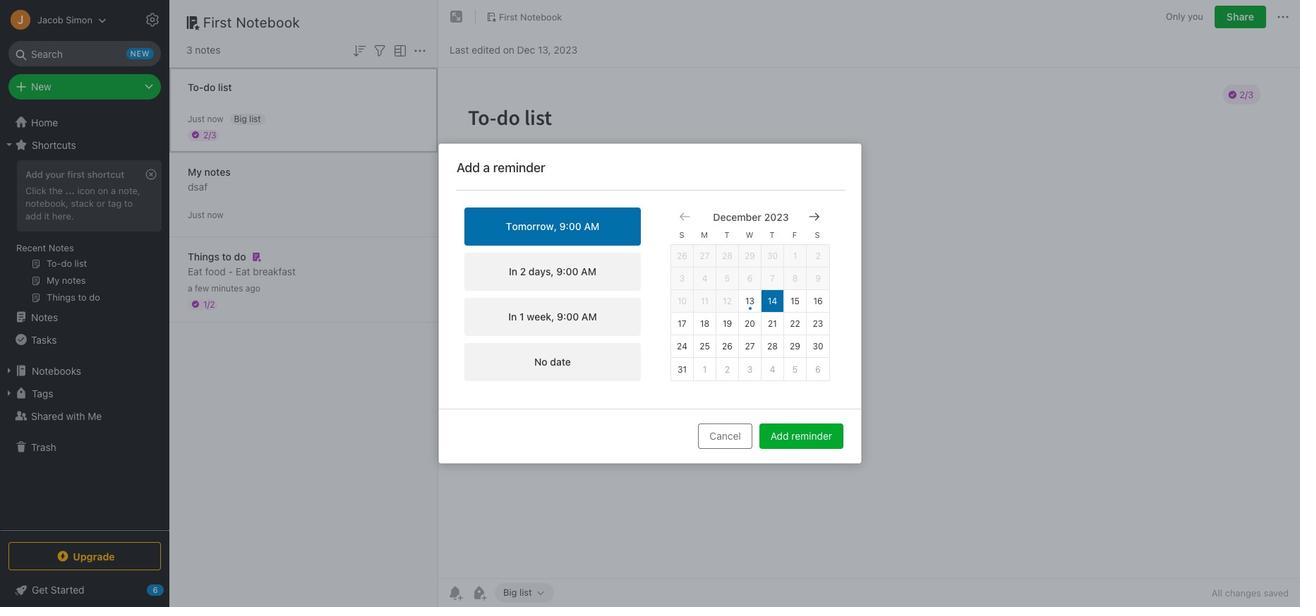 Task type: locate. For each thing, give the bounding box(es) containing it.
1 horizontal spatial 1 button
[[784, 245, 807, 268]]

2023 right 13,
[[554, 43, 578, 55]]

notes up tasks
[[31, 311, 58, 323]]

6
[[747, 273, 753, 284], [816, 364, 821, 375]]

notebook
[[520, 11, 562, 22], [236, 14, 300, 30]]

3 button down 20 button
[[739, 358, 762, 381]]

1 vertical spatial to
[[222, 250, 232, 262]]

in for in 2 days, 9:00 am
[[509, 265, 518, 277]]

1 vertical spatial 6 button
[[807, 358, 830, 381]]

first up "3 notes"
[[203, 14, 232, 30]]

s left m
[[680, 230, 685, 239]]

Note Editor text field
[[438, 68, 1301, 578]]

2 inside "button"
[[520, 265, 526, 277]]

add your first shortcut
[[25, 169, 124, 180]]

with
[[66, 410, 85, 422]]

on left dec
[[503, 43, 515, 55]]

0 horizontal spatial 3
[[186, 44, 192, 56]]

0 horizontal spatial do
[[204, 81, 216, 93]]

3 notes
[[186, 44, 221, 56]]

1 horizontal spatial 29
[[790, 341, 801, 352]]

just up 2/3
[[188, 113, 205, 124]]

4 button down 21 'button'
[[762, 358, 784, 381]]

3 button up 10
[[671, 268, 694, 290]]

0 horizontal spatial first notebook
[[203, 14, 300, 30]]

9:00 inside 'button'
[[557, 311, 579, 323]]

to up -
[[222, 250, 232, 262]]

0 horizontal spatial notebook
[[236, 14, 300, 30]]

4
[[702, 273, 708, 284], [770, 364, 775, 375]]

2 right 31 'button'
[[725, 364, 730, 375]]

1 vertical spatial 28
[[767, 341, 778, 352]]

17 button
[[671, 313, 694, 335]]

now up 2/3
[[207, 113, 224, 124]]

2 just from the top
[[188, 209, 205, 220]]

shared
[[31, 410, 63, 422]]

0 horizontal spatial big list
[[234, 113, 261, 124]]

7 button
[[762, 268, 784, 290]]

on
[[503, 43, 515, 55], [98, 185, 108, 196]]

1 vertical spatial notes
[[204, 166, 231, 178]]

first notebook inside button
[[499, 11, 562, 22]]

last edited on dec 13, 2023
[[450, 43, 578, 55]]

1
[[793, 251, 797, 261], [520, 311, 524, 323], [703, 364, 707, 375]]

21 button
[[762, 313, 784, 335]]

to-do list
[[188, 81, 232, 93]]

3
[[186, 44, 192, 56], [680, 273, 685, 284], [748, 364, 753, 375]]

29 button down w
[[739, 245, 762, 268]]

big list inside button
[[503, 587, 532, 598]]

3 up 10
[[680, 273, 685, 284]]

notes for 3 notes
[[195, 44, 221, 56]]

s right the f
[[815, 230, 820, 239]]

21
[[768, 318, 777, 329]]

1 down the f
[[793, 251, 797, 261]]

upgrade
[[73, 550, 115, 562]]

0 vertical spatial do
[[204, 81, 216, 93]]

share
[[1227, 11, 1255, 23]]

to
[[124, 198, 133, 209], [222, 250, 232, 262]]

in left days,
[[509, 265, 518, 277]]

1 left week,
[[520, 311, 524, 323]]

on up or
[[98, 185, 108, 196]]

1 horizontal spatial 5 button
[[784, 358, 807, 381]]

add for add a reminder
[[457, 160, 480, 175]]

tag
[[108, 198, 122, 209]]

just down dsaf
[[188, 209, 205, 220]]

do down "3 notes"
[[204, 81, 216, 93]]

t down 2023 field
[[770, 230, 775, 239]]

1 vertical spatial am
[[582, 311, 597, 323]]

notes inside my notes dsaf
[[204, 166, 231, 178]]

am for in 1 week, 9:00 am
[[582, 311, 597, 323]]

click
[[25, 185, 46, 196]]

26 for 26 button to the top
[[677, 251, 688, 261]]

1 vertical spatial in
[[509, 311, 517, 323]]

add tag image
[[471, 585, 488, 602]]

29 down w
[[745, 251, 755, 261]]

18
[[700, 318, 710, 329]]

w
[[746, 230, 754, 239]]

30 button
[[762, 245, 784, 268], [807, 335, 830, 358]]

9:00 right week,
[[557, 311, 579, 323]]

4 down 21 'button'
[[770, 364, 775, 375]]

2023 right december
[[764, 211, 789, 223]]

t down december field
[[725, 230, 730, 239]]

1 vertical spatial 2 button
[[717, 358, 739, 381]]

notes up "to-do list"
[[195, 44, 221, 56]]

5 button down 22 button
[[784, 358, 807, 381]]

28
[[722, 251, 733, 261], [767, 341, 778, 352]]

1/2
[[203, 299, 215, 310]]

notes right recent at top left
[[49, 242, 74, 253]]

eat down the things
[[188, 265, 202, 277]]

28 button
[[717, 245, 739, 268], [762, 335, 784, 358]]

0 vertical spatial 2023
[[554, 43, 578, 55]]

to-
[[188, 81, 204, 93]]

0 horizontal spatial 1
[[520, 311, 524, 323]]

26 up 10
[[677, 251, 688, 261]]

0 vertical spatial 27
[[700, 251, 710, 261]]

1 horizontal spatial s
[[815, 230, 820, 239]]

29 button down "22"
[[784, 335, 807, 358]]

1 horizontal spatial 26
[[722, 341, 733, 352]]

2 horizontal spatial add
[[771, 430, 789, 442]]

9:00 inside "button"
[[557, 265, 579, 277]]

list
[[218, 81, 232, 93], [249, 113, 261, 124], [520, 587, 532, 598]]

0 vertical spatial just now
[[188, 113, 224, 124]]

0 vertical spatial 9:00
[[557, 265, 579, 277]]

group containing add your first shortcut
[[0, 156, 169, 311]]

am inside "button"
[[581, 265, 597, 277]]

just now up 2/3
[[188, 113, 224, 124]]

am
[[581, 265, 597, 277], [582, 311, 597, 323]]

22
[[790, 318, 800, 329]]

6 button left 7
[[739, 268, 762, 290]]

4 for the left 4 button
[[702, 273, 708, 284]]

26 button up 10
[[671, 245, 694, 268]]

big list inside note list element
[[234, 113, 261, 124]]

0 horizontal spatial big
[[234, 113, 247, 124]]

eat right -
[[236, 265, 250, 277]]

1 vertical spatial 26
[[722, 341, 733, 352]]

30 up 7
[[767, 251, 778, 261]]

expand tags image
[[4, 388, 15, 399]]

26 button down 19
[[717, 335, 739, 358]]

1 horizontal spatial notebook
[[520, 11, 562, 22]]

tree
[[0, 111, 169, 530]]

reminder
[[493, 160, 546, 175], [792, 430, 832, 442]]

25 button
[[694, 335, 717, 358]]

settings image
[[144, 11, 161, 28]]

0 vertical spatial 30 button
[[762, 245, 784, 268]]

1 horizontal spatial first
[[499, 11, 518, 22]]

6 up 13
[[747, 273, 753, 284]]

1 button down the f
[[784, 245, 807, 268]]

0 horizontal spatial 29 button
[[739, 245, 762, 268]]

group
[[0, 156, 169, 311]]

2 button up 9
[[807, 245, 830, 268]]

first up last edited on dec 13, 2023
[[499, 11, 518, 22]]

1 horizontal spatial big list
[[503, 587, 532, 598]]

28 down 21 'button'
[[767, 341, 778, 352]]

1 button right the 31 on the bottom
[[694, 358, 717, 381]]

0 vertical spatial now
[[207, 113, 224, 124]]

0 vertical spatial 1
[[793, 251, 797, 261]]

1 vertical spatial 1 button
[[694, 358, 717, 381]]

now down dsaf
[[207, 209, 224, 220]]

home
[[31, 116, 58, 128]]

add a reminder
[[457, 160, 546, 175]]

in inside "button"
[[509, 265, 518, 277]]

30 button down '23'
[[807, 335, 830, 358]]

add reminder
[[771, 430, 832, 442]]

a
[[483, 160, 490, 175], [111, 185, 116, 196], [188, 283, 192, 293]]

27 button down m
[[694, 245, 717, 268]]

6 button down '23' button
[[807, 358, 830, 381]]

first
[[499, 11, 518, 22], [203, 14, 232, 30]]

0 vertical spatial on
[[503, 43, 515, 55]]

1 vertical spatial 2023
[[764, 211, 789, 223]]

8 button
[[784, 268, 807, 290]]

5 up 12
[[725, 273, 730, 284]]

1 horizontal spatial 29 button
[[784, 335, 807, 358]]

am right week,
[[582, 311, 597, 323]]

0 horizontal spatial a
[[111, 185, 116, 196]]

27 button
[[694, 245, 717, 268], [739, 335, 762, 358]]

1 horizontal spatial 2 button
[[807, 245, 830, 268]]

notes right my
[[204, 166, 231, 178]]

am inside 'button'
[[582, 311, 597, 323]]

0 horizontal spatial 3 button
[[671, 268, 694, 290]]

note list element
[[169, 0, 438, 607]]

0 horizontal spatial 2
[[520, 265, 526, 277]]

2 vertical spatial 1
[[703, 364, 707, 375]]

my notes dsaf
[[188, 166, 231, 192]]

2 eat from the left
[[236, 265, 250, 277]]

first
[[67, 169, 85, 180]]

0 vertical spatial 2 button
[[807, 245, 830, 268]]

in inside 'button'
[[509, 311, 517, 323]]

4 button up '11'
[[694, 268, 717, 290]]

26 right '25' button
[[722, 341, 733, 352]]

0 vertical spatial 28 button
[[717, 245, 739, 268]]

9:00
[[557, 265, 579, 277], [557, 311, 579, 323]]

0 vertical spatial 1 button
[[784, 245, 807, 268]]

1 vertical spatial big list
[[503, 587, 532, 598]]

27 down 20 button
[[745, 341, 755, 352]]

first notebook button
[[482, 7, 567, 27]]

30 down '23' button
[[813, 341, 824, 352]]

5 button
[[717, 268, 739, 290], [784, 358, 807, 381]]

add
[[457, 160, 480, 175], [25, 169, 43, 180], [771, 430, 789, 442]]

5 down 22 button
[[793, 364, 798, 375]]

26 button
[[671, 245, 694, 268], [717, 335, 739, 358]]

eat
[[188, 265, 202, 277], [236, 265, 250, 277]]

add inside button
[[771, 430, 789, 442]]

1 horizontal spatial eat
[[236, 265, 250, 277]]

0 horizontal spatial on
[[98, 185, 108, 196]]

0 vertical spatial 5 button
[[717, 268, 739, 290]]

0 horizontal spatial 26 button
[[671, 245, 694, 268]]

1 horizontal spatial 3 button
[[739, 358, 762, 381]]

s
[[680, 230, 685, 239], [815, 230, 820, 239]]

29 down 22 button
[[790, 341, 801, 352]]

big inside button
[[503, 587, 517, 598]]

it
[[44, 210, 50, 222]]

27 down m
[[700, 251, 710, 261]]

add for add reminder
[[771, 430, 789, 442]]

notes
[[195, 44, 221, 56], [204, 166, 231, 178]]

0 vertical spatial 29
[[745, 251, 755, 261]]

0 vertical spatial 27 button
[[694, 245, 717, 268]]

0 vertical spatial just
[[188, 113, 205, 124]]

0 horizontal spatial eat
[[188, 265, 202, 277]]

do up eat food - eat breakfast
[[234, 250, 246, 262]]

22 button
[[784, 313, 807, 335]]

28 button down december field
[[717, 245, 739, 268]]

3 up to-
[[186, 44, 192, 56]]

in 2 days, 9:00 am
[[509, 265, 597, 277]]

0 vertical spatial big
[[234, 113, 247, 124]]

5 button up 12
[[717, 268, 739, 290]]

a few minutes ago
[[188, 283, 260, 293]]

1 vertical spatial 27 button
[[739, 335, 762, 358]]

0 vertical spatial 29 button
[[739, 245, 762, 268]]

0 vertical spatial 26
[[677, 251, 688, 261]]

1 vertical spatial 9:00
[[557, 311, 579, 323]]

None search field
[[18, 41, 151, 66]]

to inside icon on a note, notebook, stack or tag to add it here.
[[124, 198, 133, 209]]

m
[[701, 230, 708, 239]]

1 horizontal spatial first notebook
[[499, 11, 562, 22]]

6 down '23' button
[[816, 364, 821, 375]]

1 just now from the top
[[188, 113, 224, 124]]

4 up '11'
[[702, 273, 708, 284]]

notes for my notes dsaf
[[204, 166, 231, 178]]

first notebook up "3 notes"
[[203, 14, 300, 30]]

27 button down "20"
[[739, 335, 762, 358]]

2 am from the top
[[582, 311, 597, 323]]

2 in from the top
[[509, 311, 517, 323]]

0 vertical spatial big list
[[234, 113, 261, 124]]

20
[[745, 318, 755, 329]]

1 button
[[784, 245, 807, 268], [694, 358, 717, 381]]

1 t from the left
[[725, 230, 730, 239]]

0 vertical spatial reminder
[[493, 160, 546, 175]]

2 left days,
[[520, 265, 526, 277]]

9:00 for days,
[[557, 265, 579, 277]]

9:00 right days,
[[557, 265, 579, 277]]

just
[[188, 113, 205, 124], [188, 209, 205, 220]]

in 1 week, 9:00 am button
[[465, 298, 641, 336]]

1 s from the left
[[680, 230, 685, 239]]

29 for 29 "button" to the bottom
[[790, 341, 801, 352]]

1 vertical spatial big
[[503, 587, 517, 598]]

17
[[678, 318, 687, 329]]

0 vertical spatial list
[[218, 81, 232, 93]]

4 button
[[694, 268, 717, 290], [762, 358, 784, 381]]

30 button up 7
[[762, 245, 784, 268]]

0 vertical spatial notes
[[195, 44, 221, 56]]

0 vertical spatial 3
[[186, 44, 192, 56]]

2 up 9
[[816, 251, 821, 261]]

am right days,
[[581, 265, 597, 277]]

15
[[791, 296, 800, 306]]

only
[[1166, 11, 1186, 22]]

eat food - eat breakfast
[[188, 265, 296, 277]]

1 am from the top
[[581, 265, 597, 277]]

28 button down the 21
[[762, 335, 784, 358]]

1 vertical spatial 26 button
[[717, 335, 739, 358]]

things to do
[[188, 250, 246, 262]]

a inside icon on a note, notebook, stack or tag to add it here.
[[111, 185, 116, 196]]

2 vertical spatial 2
[[725, 364, 730, 375]]

1 for the leftmost 1 'button'
[[703, 364, 707, 375]]

in
[[509, 265, 518, 277], [509, 311, 517, 323]]

1 vertical spatial 30
[[813, 341, 824, 352]]

first notebook up dec
[[499, 11, 562, 22]]

9 button
[[807, 268, 830, 290]]

1 in from the top
[[509, 265, 518, 277]]

tags
[[32, 387, 53, 399]]

all
[[1212, 587, 1223, 599]]

1 vertical spatial just now
[[188, 209, 224, 220]]

2 button right 31 'button'
[[717, 358, 739, 381]]

0 vertical spatial 6 button
[[739, 268, 762, 290]]

just now down dsaf
[[188, 209, 224, 220]]

1 vertical spatial 28 button
[[762, 335, 784, 358]]

notebooks
[[32, 365, 81, 377]]

0 horizontal spatial reminder
[[493, 160, 546, 175]]

1 right 31 'button'
[[703, 364, 707, 375]]

in left week,
[[509, 311, 517, 323]]

3 down 20 button
[[748, 364, 753, 375]]

13 button
[[739, 290, 762, 313]]

0 horizontal spatial 28
[[722, 251, 733, 261]]

1 horizontal spatial big
[[503, 587, 517, 598]]

9:00 for week,
[[557, 311, 579, 323]]

2 vertical spatial list
[[520, 587, 532, 598]]

1 horizontal spatial reminder
[[792, 430, 832, 442]]

shortcuts button
[[0, 133, 169, 156]]

1 vertical spatial on
[[98, 185, 108, 196]]

2 button
[[807, 245, 830, 268], [717, 358, 739, 381]]

0 vertical spatial 6
[[747, 273, 753, 284]]

28 down december field
[[722, 251, 733, 261]]

in 1 week, 9:00 am
[[509, 311, 597, 323]]

1 horizontal spatial 4 button
[[762, 358, 784, 381]]

0 horizontal spatial 4
[[702, 273, 708, 284]]

1 horizontal spatial add
[[457, 160, 480, 175]]

0 horizontal spatial 2 button
[[717, 358, 739, 381]]

1 vertical spatial list
[[249, 113, 261, 124]]

to down note,
[[124, 198, 133, 209]]



Task type: describe. For each thing, give the bounding box(es) containing it.
0 horizontal spatial 1 button
[[694, 358, 717, 381]]

27 for bottommost 27 "button"
[[745, 341, 755, 352]]

2023 inside note window element
[[554, 43, 578, 55]]

0 vertical spatial 26 button
[[671, 245, 694, 268]]

1 inside 'button'
[[520, 311, 524, 323]]

31 button
[[671, 358, 694, 381]]

26 for bottommost 26 button
[[722, 341, 733, 352]]

1 vertical spatial 4 button
[[762, 358, 784, 381]]

Search text field
[[18, 41, 151, 66]]

on inside note window element
[[503, 43, 515, 55]]

19 button
[[717, 313, 739, 335]]

0 horizontal spatial 28 button
[[717, 245, 739, 268]]

first inside button
[[499, 11, 518, 22]]

all changes saved
[[1212, 587, 1289, 599]]

click the ...
[[25, 185, 75, 196]]

18 button
[[694, 313, 717, 335]]

1 horizontal spatial 30
[[813, 341, 824, 352]]

27 for leftmost 27 "button"
[[700, 251, 710, 261]]

2 now from the top
[[207, 209, 224, 220]]

your
[[45, 169, 65, 180]]

0 horizontal spatial 30 button
[[762, 245, 784, 268]]

...
[[65, 185, 75, 196]]

2 just now from the top
[[188, 209, 224, 220]]

tasks
[[31, 334, 57, 346]]

2 horizontal spatial 3
[[748, 364, 753, 375]]

share button
[[1215, 6, 1267, 28]]

shortcuts
[[32, 139, 76, 151]]

10 button
[[671, 290, 694, 313]]

0 vertical spatial a
[[483, 160, 490, 175]]

add for add your first shortcut
[[25, 169, 43, 180]]

recent
[[16, 242, 46, 253]]

shared with me
[[31, 410, 102, 422]]

1 horizontal spatial 28
[[767, 341, 778, 352]]

0 vertical spatial 2
[[816, 251, 821, 261]]

0 vertical spatial notes
[[49, 242, 74, 253]]

note window element
[[438, 0, 1301, 607]]

trash
[[31, 441, 56, 453]]

24
[[677, 341, 688, 352]]

1 vertical spatial notes
[[31, 311, 58, 323]]

big list button
[[495, 583, 554, 603]]

last
[[450, 43, 469, 55]]

ago
[[246, 283, 260, 293]]

a inside note list element
[[188, 283, 192, 293]]

3 inside note list element
[[186, 44, 192, 56]]

2/3
[[203, 130, 216, 140]]

icon on a note, notebook, stack or tag to add it here.
[[25, 185, 140, 222]]

23
[[813, 318, 823, 329]]

notebooks link
[[0, 359, 169, 382]]

9
[[816, 273, 821, 284]]

in 2 days, 9:00 am button
[[465, 253, 641, 291]]

notes link
[[0, 306, 169, 328]]

1 for the rightmost 1 'button'
[[793, 251, 797, 261]]

here.
[[52, 210, 74, 222]]

am for in 2 days, 9:00 am
[[581, 265, 597, 277]]

upgrade button
[[8, 542, 161, 570]]

f
[[793, 230, 797, 239]]

1 horizontal spatial 30 button
[[807, 335, 830, 358]]

notebook inside button
[[520, 11, 562, 22]]

saved
[[1264, 587, 1289, 599]]

to inside note list element
[[222, 250, 232, 262]]

14 button
[[762, 290, 784, 313]]

tree containing home
[[0, 111, 169, 530]]

my
[[188, 166, 202, 178]]

breakfast
[[253, 265, 296, 277]]

1 horizontal spatial 6
[[816, 364, 821, 375]]

notebook,
[[25, 198, 68, 209]]

24 button
[[671, 335, 694, 358]]

note,
[[118, 185, 140, 196]]

1 now from the top
[[207, 113, 224, 124]]

tags button
[[0, 382, 169, 405]]

on inside icon on a note, notebook, stack or tag to add it here.
[[98, 185, 108, 196]]

1 horizontal spatial 2023
[[764, 211, 789, 223]]

25
[[700, 341, 710, 352]]

0 horizontal spatial 30
[[767, 251, 778, 261]]

0 horizontal spatial 6 button
[[739, 268, 762, 290]]

2 s from the left
[[815, 230, 820, 239]]

expand note image
[[448, 8, 465, 25]]

2023 field
[[762, 209, 789, 224]]

1 vertical spatial do
[[234, 250, 246, 262]]

only you
[[1166, 11, 1204, 22]]

minutes
[[212, 283, 243, 293]]

home link
[[0, 111, 169, 133]]

1 vertical spatial 5
[[793, 364, 798, 375]]

0 vertical spatial 28
[[722, 251, 733, 261]]

icon
[[77, 185, 95, 196]]

new
[[31, 80, 51, 92]]

0 vertical spatial 5
[[725, 273, 730, 284]]

0 horizontal spatial 27 button
[[694, 245, 717, 268]]

expand notebooks image
[[4, 365, 15, 376]]

few
[[195, 283, 209, 293]]

16 button
[[807, 290, 830, 313]]

1 vertical spatial 29 button
[[784, 335, 807, 358]]

list inside button
[[520, 587, 532, 598]]

0 horizontal spatial 6
[[747, 273, 753, 284]]

first notebook inside note list element
[[203, 14, 300, 30]]

in for in 1 week, 9:00 am
[[509, 311, 517, 323]]

12 button
[[717, 290, 739, 313]]

7
[[770, 273, 775, 284]]

1 horizontal spatial 2
[[725, 364, 730, 375]]

8
[[793, 273, 798, 284]]

1 just from the top
[[188, 113, 205, 124]]

1 horizontal spatial 3
[[680, 273, 685, 284]]

0 vertical spatial 3 button
[[671, 268, 694, 290]]

16
[[814, 296, 823, 306]]

notebook inside note list element
[[236, 14, 300, 30]]

edited
[[472, 43, 501, 55]]

me
[[88, 410, 102, 422]]

4 for the bottom 4 button
[[770, 364, 775, 375]]

1 vertical spatial 5 button
[[784, 358, 807, 381]]

shortcut
[[87, 169, 124, 180]]

date
[[550, 356, 571, 368]]

reminder inside button
[[792, 430, 832, 442]]

20 button
[[739, 313, 762, 335]]

add reminder button
[[760, 424, 844, 449]]

cancel button
[[699, 424, 752, 449]]

0 horizontal spatial 4 button
[[694, 268, 717, 290]]

0 horizontal spatial list
[[218, 81, 232, 93]]

new button
[[8, 74, 161, 100]]

29 for top 29 "button"
[[745, 251, 755, 261]]

15 button
[[784, 290, 807, 313]]

add a reminder image
[[447, 585, 464, 602]]

trash link
[[0, 436, 169, 458]]

big inside note list element
[[234, 113, 247, 124]]

11
[[701, 296, 709, 306]]

19
[[723, 318, 732, 329]]

2 t from the left
[[770, 230, 775, 239]]

add
[[25, 210, 42, 222]]

cancel
[[710, 430, 741, 442]]

14
[[768, 296, 777, 306]]

December field
[[711, 209, 762, 224]]

things
[[188, 250, 220, 262]]

stack
[[71, 198, 94, 209]]

days,
[[529, 265, 554, 277]]

changes
[[1225, 587, 1262, 599]]

or
[[96, 198, 105, 209]]

dec
[[517, 43, 535, 55]]

food
[[205, 265, 226, 277]]

shared with me link
[[0, 405, 169, 427]]

1 eat from the left
[[188, 265, 202, 277]]

1 horizontal spatial 28 button
[[762, 335, 784, 358]]

first inside note list element
[[203, 14, 232, 30]]

11 button
[[694, 290, 717, 313]]

december 2023
[[713, 211, 789, 223]]



Task type: vqa. For each thing, say whether or not it's contained in the screenshot.
right 4
yes



